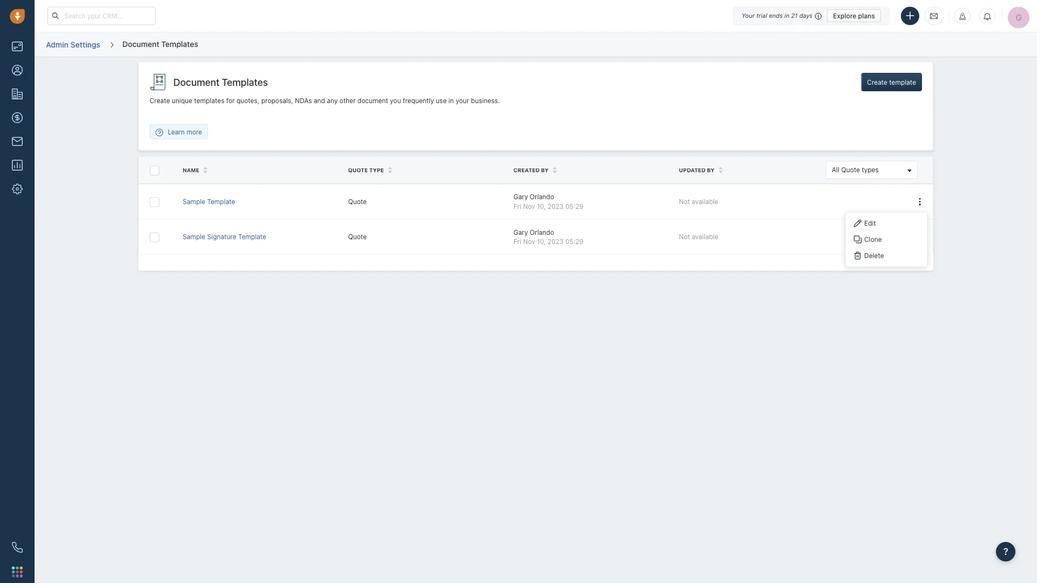Task type: locate. For each thing, give the bounding box(es) containing it.
business.
[[471, 97, 500, 105]]

0 horizontal spatial template
[[207, 198, 235, 206]]

not for sample template
[[680, 198, 691, 206]]

0 vertical spatial 2023
[[548, 203, 564, 210]]

2 nov from the top
[[524, 238, 536, 245]]

1 sample from the top
[[183, 198, 206, 206]]

sample left signature
[[183, 233, 206, 241]]

1 vertical spatial available
[[692, 233, 719, 241]]

by
[[542, 167, 549, 173], [708, 167, 715, 173]]

create unique templates for quotes, proposals, ndas and any other document you frequently use in your business.
[[150, 97, 500, 105]]

1 vertical spatial not
[[680, 233, 691, 241]]

0 horizontal spatial document
[[123, 39, 159, 48]]

2 fri from the top
[[514, 238, 522, 245]]

quotes,
[[237, 97, 260, 105]]

sample
[[183, 198, 206, 206], [183, 233, 206, 241]]

explore
[[834, 12, 857, 19]]

document templates
[[123, 39, 198, 48], [174, 76, 268, 88]]

any
[[327, 97, 338, 105]]

1 vertical spatial gary orlando fri nov 10, 2023 05:29
[[514, 229, 584, 245]]

1 nov from the top
[[524, 203, 536, 210]]

0 horizontal spatial create
[[150, 97, 170, 105]]

1 vertical spatial nov
[[524, 238, 536, 245]]

nov for sample template
[[524, 203, 536, 210]]

not available
[[680, 198, 719, 206], [680, 233, 719, 241]]

1 available from the top
[[692, 198, 719, 206]]

by for updated by
[[708, 167, 715, 173]]

not available for sample template
[[680, 198, 719, 206]]

1 2023 from the top
[[548, 203, 564, 210]]

0 vertical spatial not
[[680, 198, 691, 206]]

0 vertical spatial orlando
[[530, 193, 555, 201]]

1 gary orlando fri nov 10, 2023 05:29 from the top
[[514, 193, 584, 210]]

1 vertical spatial fri
[[514, 238, 522, 245]]

you
[[390, 97, 401, 105]]

0 vertical spatial gary
[[514, 193, 528, 201]]

available
[[692, 198, 719, 206], [692, 233, 719, 241]]

sample template link
[[183, 198, 235, 206]]

2 gary orlando fri nov 10, 2023 05:29 from the top
[[514, 229, 584, 245]]

create inside button
[[868, 78, 888, 86]]

sample down name
[[183, 198, 206, 206]]

phone element
[[6, 537, 28, 559]]

1 horizontal spatial by
[[708, 167, 715, 173]]

created
[[514, 167, 540, 173]]

1 orlando from the top
[[530, 193, 555, 201]]

1 vertical spatial 10,
[[537, 238, 546, 245]]

2 not from the top
[[680, 233, 691, 241]]

05:29
[[566, 203, 584, 210], [566, 238, 584, 245]]

2023
[[548, 203, 564, 210], [548, 238, 564, 245]]

quote inside button
[[842, 166, 861, 174]]

0 vertical spatial not available
[[680, 198, 719, 206]]

days
[[800, 12, 813, 19]]

1 vertical spatial 05:29
[[566, 238, 584, 245]]

fri
[[514, 203, 522, 210], [514, 238, 522, 245]]

template
[[207, 198, 235, 206], [238, 233, 266, 241]]

settings
[[71, 40, 100, 49]]

2 10, from the top
[[537, 238, 546, 245]]

2 by from the left
[[708, 167, 715, 173]]

1 10, from the top
[[537, 203, 546, 210]]

signature
[[207, 233, 237, 241]]

your
[[456, 97, 470, 105]]

admin settings
[[46, 40, 100, 49]]

gary
[[514, 193, 528, 201], [514, 229, 528, 236]]

2 2023 from the top
[[548, 238, 564, 245]]

1 vertical spatial templates
[[222, 76, 268, 88]]

not
[[680, 198, 691, 206], [680, 233, 691, 241]]

10, for sample template
[[537, 203, 546, 210]]

0 vertical spatial gary orlando fri nov 10, 2023 05:29
[[514, 193, 584, 210]]

1 not from the top
[[680, 198, 691, 206]]

2 05:29 from the top
[[566, 238, 584, 245]]

create left unique at the left of page
[[150, 97, 170, 105]]

1 vertical spatial create
[[150, 97, 170, 105]]

by right updated
[[708, 167, 715, 173]]

proposals,
[[261, 97, 293, 105]]

your trial ends in 21 days
[[742, 12, 813, 19]]

document
[[123, 39, 159, 48], [174, 76, 220, 88]]

in
[[785, 12, 790, 19], [449, 97, 454, 105]]

nov for sample signature template
[[524, 238, 536, 245]]

0 vertical spatial nov
[[524, 203, 536, 210]]

gary for sample template
[[514, 193, 528, 201]]

2 gary from the top
[[514, 229, 528, 236]]

1 vertical spatial gary
[[514, 229, 528, 236]]

document down search your crm... text box
[[123, 39, 159, 48]]

2 available from the top
[[692, 233, 719, 241]]

1 vertical spatial document templates
[[174, 76, 268, 88]]

ndas
[[295, 97, 312, 105]]

2 sample from the top
[[183, 233, 206, 241]]

learn more link
[[150, 127, 208, 137]]

template right signature
[[238, 233, 266, 241]]

not for sample signature template
[[680, 233, 691, 241]]

0 horizontal spatial templates
[[161, 39, 198, 48]]

nov
[[524, 203, 536, 210], [524, 238, 536, 245]]

in left 21 on the right top of page
[[785, 12, 790, 19]]

2 orlando from the top
[[530, 229, 555, 236]]

updated
[[680, 167, 706, 173]]

0 vertical spatial sample
[[183, 198, 206, 206]]

ends
[[770, 12, 783, 19]]

template
[[890, 78, 917, 86]]

1 horizontal spatial template
[[238, 233, 266, 241]]

0 vertical spatial 05:29
[[566, 203, 584, 210]]

other
[[340, 97, 356, 105]]

and
[[314, 97, 325, 105]]

0 vertical spatial 10,
[[537, 203, 546, 210]]

10,
[[537, 203, 546, 210], [537, 238, 546, 245]]

quote type
[[348, 167, 384, 173]]

0 vertical spatial document templates
[[123, 39, 198, 48]]

in right the use at left
[[449, 97, 454, 105]]

delete
[[865, 252, 885, 260]]

orlando
[[530, 193, 555, 201], [530, 229, 555, 236]]

1 not available from the top
[[680, 198, 719, 206]]

email image
[[931, 12, 938, 20]]

0 horizontal spatial by
[[542, 167, 549, 173]]

1 horizontal spatial create
[[868, 78, 888, 86]]

create template button
[[862, 73, 923, 91]]

21
[[792, 12, 798, 19]]

create left template
[[868, 78, 888, 86]]

templates
[[161, 39, 198, 48], [222, 76, 268, 88]]

created by
[[514, 167, 549, 173]]

type
[[370, 167, 384, 173]]

1 fri from the top
[[514, 203, 522, 210]]

1 05:29 from the top
[[566, 203, 584, 210]]

0 vertical spatial in
[[785, 12, 790, 19]]

1 vertical spatial not available
[[680, 233, 719, 241]]

gary orlando fri nov 10, 2023 05:29
[[514, 193, 584, 210], [514, 229, 584, 245]]

1 vertical spatial document
[[174, 76, 220, 88]]

template up signature
[[207, 198, 235, 206]]

0 vertical spatial fri
[[514, 203, 522, 210]]

document up templates on the top
[[174, 76, 220, 88]]

0 vertical spatial templates
[[161, 39, 198, 48]]

1 vertical spatial sample
[[183, 233, 206, 241]]

create
[[868, 78, 888, 86], [150, 97, 170, 105]]

2 not available from the top
[[680, 233, 719, 241]]

1 vertical spatial orlando
[[530, 229, 555, 236]]

1 by from the left
[[542, 167, 549, 173]]

1 gary from the top
[[514, 193, 528, 201]]

0 vertical spatial create
[[868, 78, 888, 86]]

1 vertical spatial 2023
[[548, 238, 564, 245]]

quote
[[842, 166, 861, 174], [348, 167, 368, 173], [348, 198, 367, 206], [348, 233, 367, 241]]

0 vertical spatial template
[[207, 198, 235, 206]]

0 horizontal spatial in
[[449, 97, 454, 105]]

by right created
[[542, 167, 549, 173]]

0 vertical spatial available
[[692, 198, 719, 206]]



Task type: vqa. For each thing, say whether or not it's contained in the screenshot.
INTEGRATE
no



Task type: describe. For each thing, give the bounding box(es) containing it.
learn more
[[168, 128, 202, 136]]

2023 for sample template
[[548, 203, 564, 210]]

gary orlando fri nov 10, 2023 05:29 for sample signature template
[[514, 229, 584, 245]]

admin
[[46, 40, 69, 49]]

05:29 for sample template
[[566, 203, 584, 210]]

clone
[[865, 236, 883, 243]]

document
[[358, 97, 389, 105]]

fri for sample signature template
[[514, 238, 522, 245]]

more
[[187, 128, 202, 136]]

frequently
[[403, 97, 434, 105]]

Search your CRM... text field
[[48, 7, 156, 25]]

sample signature template
[[183, 233, 266, 241]]

create for create template
[[868, 78, 888, 86]]

05:29 for sample signature template
[[566, 238, 584, 245]]

by for created by
[[542, 167, 549, 173]]

gary for sample signature template
[[514, 229, 528, 236]]

unique
[[172, 97, 193, 105]]

orlando for sample signature template
[[530, 229, 555, 236]]

sample signature template link
[[183, 233, 266, 241]]

orlando for sample template
[[530, 193, 555, 201]]

types
[[862, 166, 879, 174]]

create for create unique templates for quotes, proposals, ndas and any other document you frequently use in your business.
[[150, 97, 170, 105]]

admin settings link
[[45, 36, 101, 53]]

10, for sample signature template
[[537, 238, 546, 245]]

for
[[226, 97, 235, 105]]

explore plans link
[[828, 9, 882, 22]]

available for sample signature template
[[692, 233, 719, 241]]

1 horizontal spatial document
[[174, 76, 220, 88]]

updated by
[[680, 167, 715, 173]]

use
[[436, 97, 447, 105]]

all quote types button
[[827, 161, 918, 180]]

phone image
[[12, 543, 23, 554]]

1 horizontal spatial in
[[785, 12, 790, 19]]

name
[[183, 167, 199, 173]]

1 vertical spatial in
[[449, 97, 454, 105]]

2023 for sample signature template
[[548, 238, 564, 245]]

1 vertical spatial template
[[238, 233, 266, 241]]

sample template
[[183, 198, 235, 206]]

all quote types
[[833, 166, 879, 174]]

templates
[[194, 97, 225, 105]]

sample for sample signature template
[[183, 233, 206, 241]]

learn
[[168, 128, 185, 136]]

explore plans
[[834, 12, 876, 19]]

not available for sample signature template
[[680, 233, 719, 241]]

0 vertical spatial document
[[123, 39, 159, 48]]

available for sample template
[[692, 198, 719, 206]]

your
[[742, 12, 755, 19]]

trial
[[757, 12, 768, 19]]

plans
[[859, 12, 876, 19]]

gary orlando fri nov 10, 2023 05:29 for sample template
[[514, 193, 584, 210]]

edit
[[865, 220, 877, 227]]

freshworks switcher image
[[12, 567, 23, 578]]

1 horizontal spatial templates
[[222, 76, 268, 88]]

fri for sample template
[[514, 203, 522, 210]]

all
[[833, 166, 840, 174]]

sample for sample template
[[183, 198, 206, 206]]

create template
[[868, 78, 917, 86]]



